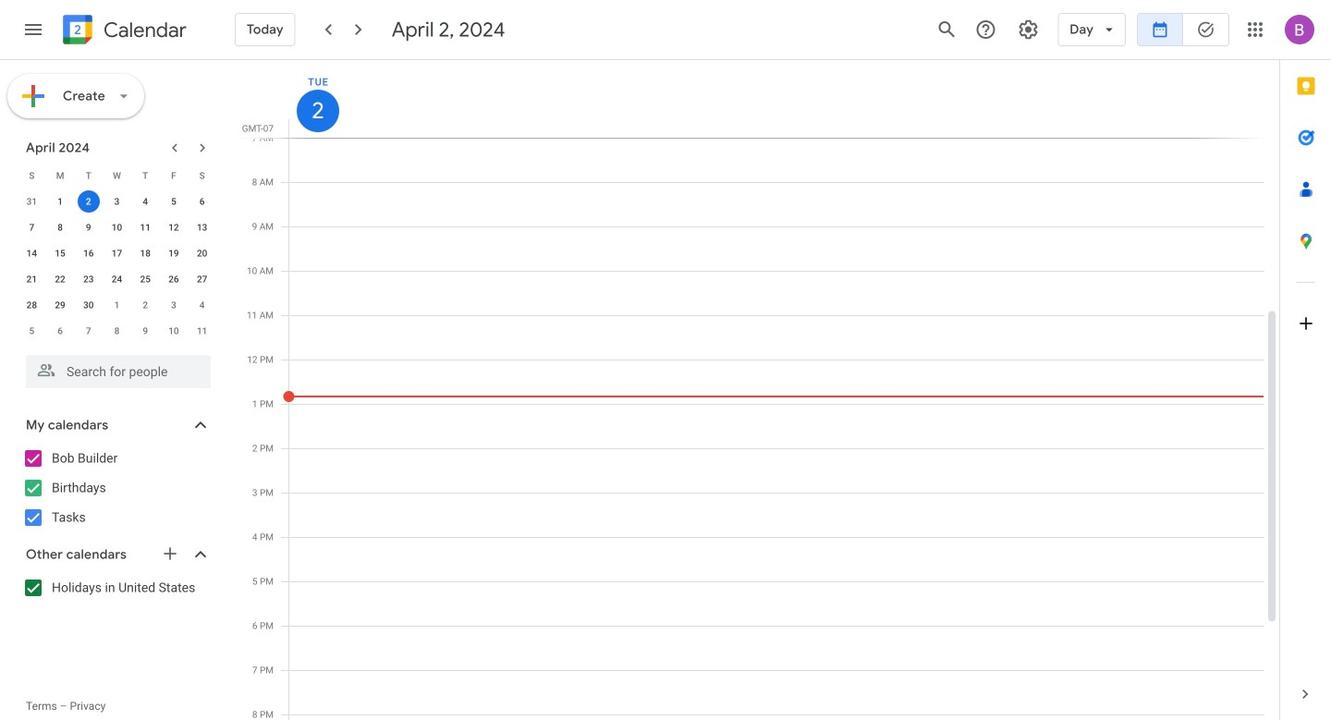 Task type: describe. For each thing, give the bounding box(es) containing it.
4 row from the top
[[18, 240, 216, 266]]

may 11 element
[[191, 320, 213, 342]]

30 element
[[77, 294, 100, 316]]

5 row from the top
[[18, 266, 216, 292]]

12 element
[[163, 216, 185, 238]]

14 element
[[21, 242, 43, 264]]

27 element
[[191, 268, 213, 290]]

19 element
[[163, 242, 185, 264]]

may 8 element
[[106, 320, 128, 342]]

7 row from the top
[[18, 318, 216, 344]]

16 element
[[77, 242, 100, 264]]

add other calendars image
[[161, 544, 179, 563]]

settings menu image
[[1017, 18, 1039, 41]]

march 31 element
[[21, 190, 43, 213]]

24 element
[[106, 268, 128, 290]]

1 element
[[49, 190, 71, 213]]

3 row from the top
[[18, 214, 216, 240]]

3 element
[[106, 190, 128, 213]]

may 4 element
[[191, 294, 213, 316]]

28 element
[[21, 294, 43, 316]]

6 element
[[191, 190, 213, 213]]

8 element
[[49, 216, 71, 238]]

main drawer image
[[22, 18, 44, 41]]

tuesday, april 2, today element
[[297, 90, 339, 132]]

20 element
[[191, 242, 213, 264]]

9 element
[[77, 216, 100, 238]]

may 1 element
[[106, 294, 128, 316]]

may 9 element
[[134, 320, 156, 342]]

29 element
[[49, 294, 71, 316]]

Search for people text field
[[37, 355, 200, 388]]

21 element
[[21, 268, 43, 290]]

10 element
[[106, 216, 128, 238]]

calendar element
[[59, 11, 187, 52]]

17 element
[[106, 242, 128, 264]]

22 element
[[49, 268, 71, 290]]

25 element
[[134, 268, 156, 290]]



Task type: locate. For each thing, give the bounding box(es) containing it.
row up "17" element
[[18, 214, 216, 240]]

may 10 element
[[163, 320, 185, 342]]

None search field
[[0, 348, 229, 388]]

15 element
[[49, 242, 71, 264]]

may 6 element
[[49, 320, 71, 342]]

may 5 element
[[21, 320, 43, 342]]

heading
[[100, 19, 187, 41]]

1 row from the top
[[18, 163, 216, 189]]

23 element
[[77, 268, 100, 290]]

row up 10 element on the top of the page
[[18, 189, 216, 214]]

heading inside calendar element
[[100, 19, 187, 41]]

tab list
[[1280, 60, 1331, 668]]

cell inside april 2024 'grid'
[[74, 189, 103, 214]]

april 2024 grid
[[18, 163, 216, 344]]

6 row from the top
[[18, 292, 216, 318]]

row down the may 1 'element'
[[18, 318, 216, 344]]

26 element
[[163, 268, 185, 290]]

may 2 element
[[134, 294, 156, 316]]

2, today element
[[77, 190, 100, 213]]

column header
[[288, 60, 1265, 138]]

grid
[[237, 60, 1279, 720]]

cell
[[74, 189, 103, 214]]

row down "17" element
[[18, 266, 216, 292]]

2 row from the top
[[18, 189, 216, 214]]

13 element
[[191, 216, 213, 238]]

7 element
[[21, 216, 43, 238]]

11 element
[[134, 216, 156, 238]]

4 element
[[134, 190, 156, 213]]

row
[[18, 163, 216, 189], [18, 189, 216, 214], [18, 214, 216, 240], [18, 240, 216, 266], [18, 266, 216, 292], [18, 292, 216, 318], [18, 318, 216, 344]]

row down 24 element
[[18, 292, 216, 318]]

row up 3 element
[[18, 163, 216, 189]]

row down 10 element on the top of the page
[[18, 240, 216, 266]]

row group
[[18, 189, 216, 344]]

my calendars list
[[4, 444, 229, 532]]

may 3 element
[[163, 294, 185, 316]]

may 7 element
[[77, 320, 100, 342]]

5 element
[[163, 190, 185, 213]]

18 element
[[134, 242, 156, 264]]



Task type: vqa. For each thing, say whether or not it's contained in the screenshot.
26
no



